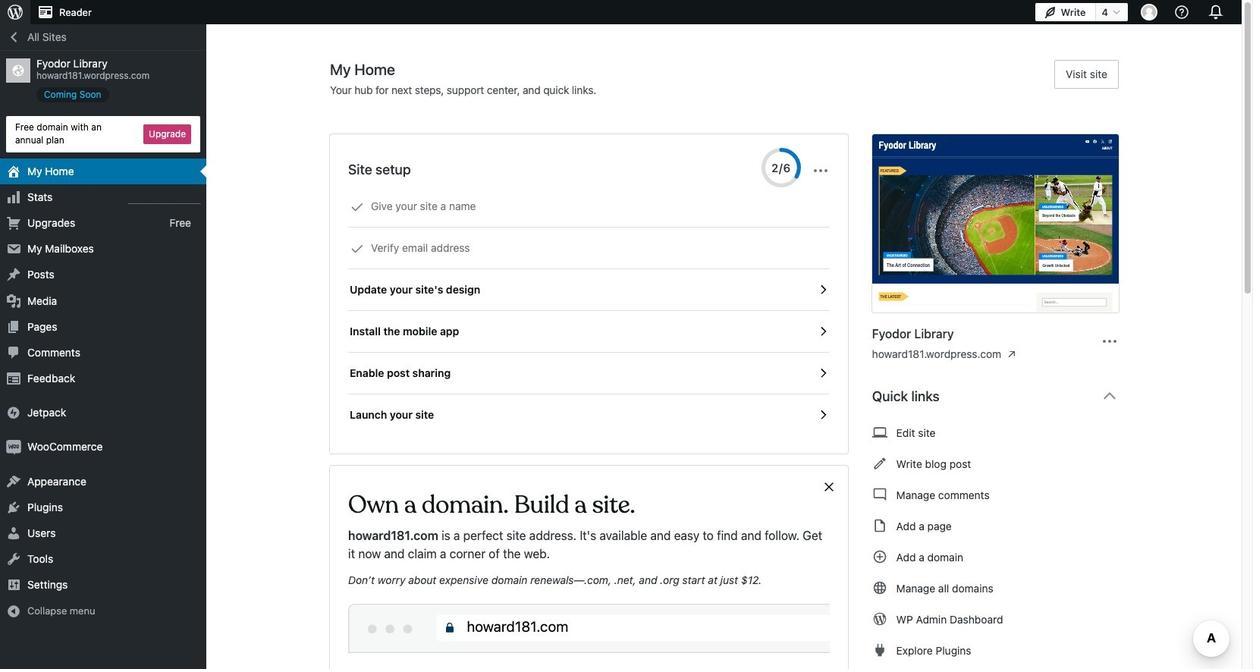 Task type: describe. For each thing, give the bounding box(es) containing it.
highest hourly views 0 image
[[128, 194, 200, 204]]

2 task enabled image from the top
[[816, 408, 830, 422]]

manage your sites image
[[6, 3, 24, 21]]

mode_comment image
[[872, 486, 887, 504]]

1 img image from the top
[[6, 405, 21, 421]]

1 task enabled image from the top
[[816, 325, 830, 338]]

launchpad checklist element
[[348, 186, 830, 435]]

(opens in a new tab) element
[[1008, 346, 1016, 362]]

my profile image
[[1141, 4, 1158, 20]]

2 task enabled image from the top
[[816, 366, 830, 380]]

more options for site fyodor library image
[[1101, 332, 1119, 350]]

help image
[[1173, 3, 1191, 21]]



Task type: locate. For each thing, give the bounding box(es) containing it.
task complete image
[[351, 200, 364, 214]]

0 vertical spatial task enabled image
[[816, 325, 830, 338]]

laptop image
[[872, 423, 887, 442]]

dismiss settings image
[[812, 162, 830, 180]]

progress bar
[[761, 148, 801, 187]]

0 vertical spatial img image
[[6, 405, 21, 421]]

img image
[[6, 405, 21, 421], [6, 440, 21, 455]]

main content
[[330, 60, 1131, 669]]

0 vertical spatial task enabled image
[[816, 283, 830, 297]]

1 vertical spatial img image
[[6, 440, 21, 455]]

1 vertical spatial task enabled image
[[816, 408, 830, 422]]

edit image
[[872, 454, 887, 473]]

1 task enabled image from the top
[[816, 283, 830, 297]]

dismiss domain name promotion image
[[822, 478, 836, 496]]

manage your notifications image
[[1206, 2, 1227, 23]]

insert_drive_file image
[[872, 517, 887, 535]]

task enabled image
[[816, 325, 830, 338], [816, 366, 830, 380]]

2 img image from the top
[[6, 440, 21, 455]]

task enabled image
[[816, 283, 830, 297], [816, 408, 830, 422]]

1 vertical spatial task enabled image
[[816, 366, 830, 380]]



Task type: vqa. For each thing, say whether or not it's contained in the screenshot.
Manage your sites Icon
yes



